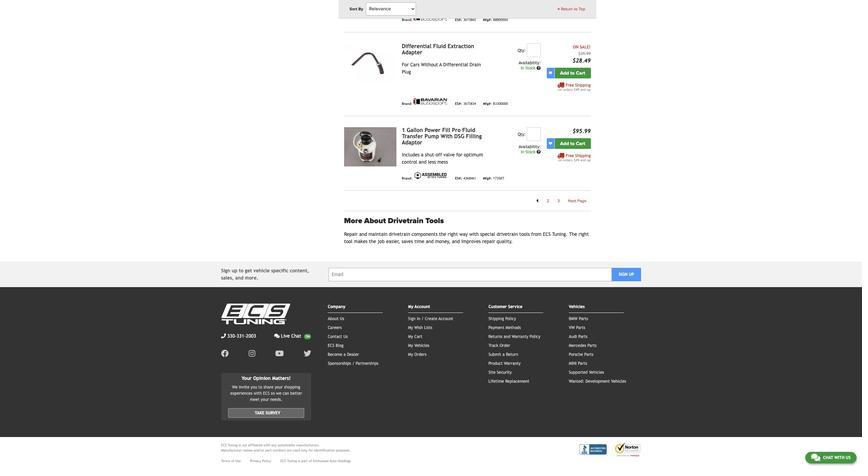 Task type: describe. For each thing, give the bounding box(es) containing it.
transfer
[[402, 133, 423, 140]]

audi parts
[[569, 335, 588, 340]]

gallon
[[407, 127, 423, 134]]

policy for privacy policy
[[262, 460, 271, 464]]

ecs tuning image
[[221, 304, 290, 325]]

youtube logo image
[[275, 350, 284, 358]]

my cart
[[408, 335, 423, 340]]

0 horizontal spatial account
[[415, 305, 430, 310]]

live
[[281, 334, 290, 339]]

payment methods link
[[489, 326, 521, 331]]

0 horizontal spatial the
[[369, 239, 376, 245]]

1 es#: from the top
[[455, 18, 462, 22]]

blog
[[336, 344, 344, 349]]

vw parts link
[[569, 326, 586, 331]]

tools
[[520, 232, 530, 237]]

question circle image for on sale!
[[537, 66, 541, 70]]

terms
[[221, 460, 230, 464]]

facebook logo image
[[221, 350, 229, 358]]

comments image for chat
[[812, 454, 821, 462]]

3
[[558, 199, 560, 203]]

ecs for ecs tuning is part of enthusiast auto holdings
[[281, 460, 286, 464]]

ecs tuning recommends this product. image
[[344, 0, 397, 4]]

become a dealer
[[328, 353, 359, 358]]

track order link
[[489, 344, 511, 349]]

my orders link
[[408, 353, 427, 358]]

contact
[[328, 335, 342, 340]]

in stock for $95.99
[[521, 150, 537, 155]]

we
[[232, 385, 238, 390]]

2 free from the top
[[566, 154, 574, 158]]

us inside chat with us link
[[846, 456, 851, 461]]

site security
[[489, 371, 512, 375]]

sales,
[[221, 276, 234, 281]]

product
[[489, 362, 503, 366]]

bmw parts link
[[569, 317, 589, 322]]

1 vertical spatial part
[[302, 460, 308, 464]]

3673865
[[464, 18, 476, 22]]

1 $49 from the top
[[574, 88, 580, 92]]

job
[[378, 239, 385, 245]]

es#4368461 - 1735kt - 1 gallon power fill pro fluid transfer pump with dsg filling adaptor - includes a shut-off valve for optimum control and less mess - assembled by ecs - audi bmw volkswagen mercedes benz mini porsche image
[[344, 127, 397, 167]]

shipping policy link
[[489, 317, 516, 322]]

makes
[[354, 239, 368, 245]]

numbers
[[273, 449, 286, 453]]

needs.
[[270, 398, 283, 403]]

specific
[[271, 268, 289, 274]]

includes
[[402, 152, 420, 158]]

mercedes parts
[[569, 344, 597, 349]]

cart for the add to cart button for 2nd add to wish list image from the top
[[576, 141, 586, 147]]

differential fluid extraction adapter link
[[402, 43, 475, 56]]

2 $49 from the top
[[574, 158, 580, 162]]

0 vertical spatial shipping
[[576, 83, 591, 88]]

1735kt
[[494, 177, 505, 181]]

policy for shipping policy
[[506, 317, 516, 322]]

parts for vw parts
[[577, 326, 586, 331]]

1 vertical spatial about
[[328, 317, 339, 322]]

enthusiast
[[313, 460, 329, 464]]

331-
[[237, 334, 246, 339]]

availability: for $95.99
[[519, 145, 541, 149]]

is for part
[[298, 460, 301, 464]]

question circle image for $95.99
[[537, 150, 541, 154]]

sign in / create account
[[408, 317, 454, 322]]

my vehicles link
[[408, 344, 430, 349]]

sign up button
[[612, 268, 641, 282]]

content,
[[290, 268, 309, 274]]

$28.49
[[573, 57, 591, 64]]

0 vertical spatial warranty
[[512, 335, 529, 340]]

mini parts link
[[569, 362, 588, 366]]

manufacturers.
[[296, 444, 320, 448]]

to inside we invite you to share your shopping experiences with ecs so we can better meet your needs.
[[259, 385, 262, 390]]

my vehicles
[[408, 344, 430, 349]]

parts for porsche parts
[[585, 353, 594, 358]]

and down $95.99
[[581, 158, 586, 162]]

shut-
[[425, 152, 436, 158]]

$95.99
[[573, 128, 591, 135]]

0 horizontal spatial /
[[353, 362, 355, 366]]

submit a return
[[489, 353, 519, 358]]

page
[[578, 199, 587, 203]]

supported
[[569, 371, 588, 375]]

sign for sign up to get vehicle specific content, sales, and more.
[[221, 268, 230, 274]]

experiences
[[230, 392, 253, 396]]

2
[[547, 199, 550, 203]]

stock for $95.99
[[526, 150, 536, 155]]

my cart link
[[408, 335, 423, 340]]

1 for 1 gallon power fill pro fluid transfer pump with dsg filling adaptor
[[402, 127, 405, 134]]

my for my orders
[[408, 353, 413, 358]]

vehicle
[[254, 268, 270, 274]]

2 horizontal spatial policy
[[530, 335, 541, 340]]

live chat link
[[274, 333, 311, 340]]

vehicles up bmw parts
[[569, 305, 585, 310]]

and inside includes a shut-off valve for optimum control and less mess
[[419, 159, 427, 165]]

next page link
[[564, 197, 591, 206]]

returns and warranty policy
[[489, 335, 541, 340]]

fluid inside "1 gallon power fill pro fluid transfer pump with dsg filling adaptor"
[[463, 127, 476, 134]]

holdings
[[338, 460, 351, 464]]

not
[[242, 444, 247, 448]]

adapter
[[402, 49, 423, 56]]

parts for bmw parts
[[579, 317, 589, 322]]

tuning for not
[[228, 444, 238, 448]]

2 vertical spatial shipping
[[489, 317, 504, 322]]

vw parts
[[569, 326, 586, 331]]

bav auto tools - corporate logo image for es#: 3673865
[[414, 14, 449, 21]]

plug
[[402, 69, 411, 75]]

my orders
[[408, 353, 427, 358]]

includes a shut-off valve for optimum control and less mess
[[402, 152, 483, 165]]

sign up
[[619, 272, 635, 277]]

bmw
[[569, 317, 578, 322]]

caret up image
[[558, 7, 560, 11]]

1 free from the top
[[566, 83, 574, 88]]

in for 1 gallon power fill pro fluid transfer pump with dsg filling adaptor
[[521, 150, 525, 155]]

vehicles up wanted: development vehicles
[[589, 371, 604, 375]]

to inside sign up to get vehicle specific content, sales, and more.
[[239, 268, 244, 274]]

next page
[[568, 199, 587, 203]]

tools
[[426, 217, 444, 225]]

supported vehicles
[[569, 371, 604, 375]]

return to top
[[560, 7, 586, 11]]

add to cart for the add to cart button for 2nd add to wish list image from the bottom
[[561, 70, 586, 76]]

2 vertical spatial cart
[[415, 335, 423, 340]]

cart for the add to cart button for 2nd add to wish list image from the bottom
[[576, 70, 586, 76]]

1 brand: from the top
[[402, 18, 413, 22]]

2 drivetrain from the left
[[497, 232, 518, 237]]

by
[[359, 7, 363, 11]]

us for contact us
[[344, 335, 348, 340]]

stock for on sale!
[[526, 66, 536, 71]]

1 vertical spatial shipping
[[576, 154, 591, 158]]

bav auto tools - corporate logo image for es#: 3673834
[[414, 98, 449, 105]]

vehicles up orders
[[415, 344, 430, 349]]

add for the add to cart button for 2nd add to wish list image from the top
[[561, 141, 569, 147]]

chat inside live chat link
[[291, 334, 301, 339]]

take survey link
[[228, 409, 305, 418]]

330-331-2003 link
[[221, 333, 256, 340]]

my for my wish lists
[[408, 326, 413, 331]]

we
[[276, 392, 282, 396]]

and down way
[[452, 239, 460, 245]]

supported vehicles link
[[569, 371, 604, 375]]

my for my vehicles
[[408, 344, 413, 349]]

saves
[[402, 239, 413, 245]]

optimum
[[464, 152, 483, 158]]

meet
[[250, 398, 260, 403]]

a for submit
[[503, 353, 505, 358]]

0 vertical spatial about
[[364, 217, 386, 225]]

better
[[291, 392, 302, 396]]

privacy policy
[[250, 460, 271, 464]]

brand: for differential
[[402, 102, 413, 106]]

1 horizontal spatial account
[[439, 317, 454, 322]]

chat inside chat with us link
[[824, 456, 834, 461]]

1 for 1
[[537, 199, 539, 203]]

part inside ecs tuning is not affiliated with any automobile manufacturers. manufacturer names and/or part numbers are used only for identification purposes.
[[265, 449, 272, 453]]

tuning.
[[553, 232, 568, 237]]

and up order
[[504, 335, 511, 340]]

es#: for power
[[455, 177, 462, 181]]

shopping
[[284, 385, 301, 390]]

es#: 3673834
[[455, 102, 476, 106]]

2 right from the left
[[579, 232, 589, 237]]

order
[[500, 344, 511, 349]]

and down "$28.49" at the right top
[[581, 88, 586, 92]]

more.
[[245, 276, 259, 281]]

for inside ecs tuning is not affiliated with any automobile manufacturers. manufacturer names and/or part numbers are used only for identification purposes.
[[309, 449, 313, 453]]

without
[[421, 62, 438, 67]]

a for become
[[344, 353, 346, 358]]

way
[[460, 232, 468, 237]]

comments image for live
[[274, 334, 280, 339]]



Task type: vqa. For each thing, say whether or not it's contained in the screenshot.
Brand:
yes



Task type: locate. For each thing, give the bounding box(es) containing it.
warranty down "methods"
[[512, 335, 529, 340]]

1 vertical spatial is
[[298, 460, 301, 464]]

assembled by ecs - corporate logo image
[[414, 171, 449, 180]]

less
[[428, 159, 436, 165]]

orders down $95.99
[[564, 158, 573, 162]]

1 vertical spatial brand:
[[402, 102, 413, 106]]

2 brand: from the top
[[402, 102, 413, 106]]

and down components
[[426, 239, 434, 245]]

1 qty: from the top
[[518, 48, 526, 53]]

a left dealer
[[344, 353, 346, 358]]

tuning down are
[[287, 460, 297, 464]]

$49 down "$28.49" at the right top
[[574, 88, 580, 92]]

2 es#: from the top
[[455, 102, 462, 106]]

brand: down control
[[402, 177, 413, 181]]

add to cart button for 2nd add to wish list image from the top
[[555, 138, 591, 149]]

about up maintain
[[364, 217, 386, 225]]

2 horizontal spatial a
[[503, 353, 505, 358]]

1 vertical spatial comments image
[[812, 454, 821, 462]]

5 my from the top
[[408, 353, 413, 358]]

1 availability: from the top
[[519, 61, 541, 65]]

a inside includes a shut-off valve for optimum control and less mess
[[421, 152, 424, 158]]

1 horizontal spatial your
[[275, 385, 283, 390]]

in for differential fluid extraction adapter
[[521, 66, 525, 71]]

differential right a
[[444, 62, 469, 67]]

sign for sign in / create account
[[408, 317, 416, 322]]

sale!
[[580, 45, 591, 49]]

free down $95.99
[[566, 154, 574, 158]]

to down "$28.49" at the right top
[[571, 70, 575, 76]]

account right create
[[439, 317, 454, 322]]

0 horizontal spatial for
[[309, 449, 313, 453]]

ecs up manufacturer on the left bottom
[[221, 444, 227, 448]]

bav auto tools - corporate logo image
[[414, 14, 449, 21], [414, 98, 449, 105]]

part down any
[[265, 449, 272, 453]]

1 horizontal spatial return
[[561, 7, 573, 11]]

0 vertical spatial orders
[[564, 88, 573, 92]]

brand: up gallon
[[402, 102, 413, 106]]

vw
[[569, 326, 575, 331]]

names
[[243, 449, 253, 453]]

add to cart down $95.99
[[561, 141, 586, 147]]

top
[[579, 7, 586, 11]]

tuning for part
[[287, 460, 297, 464]]

Email email field
[[329, 268, 612, 282]]

brand: for 1
[[402, 177, 413, 181]]

privacy
[[250, 460, 261, 464]]

1 horizontal spatial about
[[364, 217, 386, 225]]

your
[[242, 376, 252, 382]]

return right caret up image
[[561, 7, 573, 11]]

differential inside for cars without a differential drain plug
[[444, 62, 469, 67]]

company
[[328, 305, 346, 310]]

cars
[[411, 62, 420, 67]]

0 horizontal spatial return
[[506, 353, 519, 358]]

comments image
[[274, 334, 280, 339], [812, 454, 821, 462]]

1 vertical spatial es#:
[[455, 102, 462, 106]]

bav auto tools - corporate logo image up the power
[[414, 98, 449, 105]]

careers
[[328, 326, 342, 331]]

and left less
[[419, 159, 427, 165]]

sign for sign up
[[619, 272, 628, 277]]

customer service
[[489, 305, 523, 310]]

track
[[489, 344, 499, 349]]

tuning inside ecs tuning is not affiliated with any automobile manufacturers. manufacturer names and/or part numbers are used only for identification purposes.
[[228, 444, 238, 448]]

2 qty: from the top
[[518, 132, 526, 137]]

the up money,
[[439, 232, 447, 237]]

add to cart button
[[555, 68, 591, 78], [555, 138, 591, 149]]

up inside sign up to get vehicle specific content, sales, and more.
[[232, 268, 238, 274]]

brand:
[[402, 18, 413, 22], [402, 102, 413, 106], [402, 177, 413, 181]]

fluid right the pro
[[463, 127, 476, 134]]

for right valve
[[457, 152, 463, 158]]

mfg#: for differential fluid extraction adapter
[[483, 102, 492, 106]]

drivetrain up quality.
[[497, 232, 518, 237]]

comments image left 'live'
[[274, 334, 280, 339]]

so
[[271, 392, 275, 396]]

1 vertical spatial 1
[[537, 199, 539, 203]]

1 bav auto tools - corporate logo image from the top
[[414, 14, 449, 21]]

us for about us
[[340, 317, 344, 322]]

mfg#: left b8800004 on the top of page
[[483, 18, 492, 22]]

1 horizontal spatial for
[[457, 152, 463, 158]]

1 vertical spatial for
[[309, 449, 313, 453]]

my up the my wish lists
[[408, 305, 414, 310]]

for
[[402, 62, 409, 67]]

warranty up security
[[504, 362, 521, 366]]

$29.99
[[579, 51, 591, 56]]

0 vertical spatial /
[[422, 317, 424, 322]]

1 horizontal spatial differential
[[444, 62, 469, 67]]

1 vertical spatial warranty
[[504, 362, 521, 366]]

my for my account
[[408, 305, 414, 310]]

0 vertical spatial add
[[561, 70, 569, 76]]

parts for mini parts
[[578, 362, 588, 366]]

2 mfg#: from the top
[[483, 102, 492, 106]]

1 vertical spatial policy
[[530, 335, 541, 340]]

1 vertical spatial return
[[506, 353, 519, 358]]

2 on from the top
[[559, 158, 562, 162]]

2 free shipping on orders $49 and up from the top
[[559, 154, 591, 162]]

0 vertical spatial is
[[239, 444, 241, 448]]

can
[[283, 392, 289, 396]]

0 horizontal spatial policy
[[262, 460, 271, 464]]

parts for audi parts
[[579, 335, 588, 340]]

2 add from the top
[[561, 141, 569, 147]]

and inside sign up to get vehicle specific content, sales, and more.
[[235, 276, 244, 281]]

2 vertical spatial us
[[846, 456, 851, 461]]

1 free shipping on orders $49 and up from the top
[[559, 83, 591, 92]]

1 add to cart from the top
[[561, 70, 586, 76]]

add to cart button for 2nd add to wish list image from the bottom
[[555, 68, 591, 78]]

1 gallon power fill pro fluid transfer pump with dsg filling adaptor link
[[402, 127, 482, 146]]

1 left 2 link
[[537, 199, 539, 203]]

add to cart button down "$28.49" at the right top
[[555, 68, 591, 78]]

0 vertical spatial mfg#:
[[483, 18, 492, 22]]

2 bav auto tools - corporate logo image from the top
[[414, 98, 449, 105]]

my left orders
[[408, 353, 413, 358]]

mfg#: left b3300000
[[483, 102, 492, 106]]

to inside return to top link
[[574, 7, 578, 11]]

1 add from the top
[[561, 70, 569, 76]]

0 vertical spatial free
[[566, 83, 574, 88]]

development
[[586, 380, 610, 384]]

ecs
[[543, 232, 551, 237], [328, 344, 335, 349], [263, 392, 270, 396], [221, 444, 227, 448], [281, 460, 286, 464]]

add to cart down "$28.49" at the right top
[[561, 70, 586, 76]]

1 question circle image from the top
[[537, 66, 541, 70]]

tool
[[344, 239, 353, 245]]

ecs down "numbers"
[[281, 460, 286, 464]]

2 vertical spatial brand:
[[402, 177, 413, 181]]

ecs inside repair and maintain drivetrain components the right way with special drivetrain tools from ecs tuning. the right tool makes the job easier, saves time and money, and improves repair quality.
[[543, 232, 551, 237]]

for down manufacturers.
[[309, 449, 313, 453]]

4 my from the top
[[408, 344, 413, 349]]

phone image
[[221, 334, 226, 339]]

qty:
[[518, 48, 526, 53], [518, 132, 526, 137]]

terms of use link
[[221, 459, 241, 464]]

bav auto tools - corporate logo image up differential fluid extraction adapter
[[414, 14, 449, 21]]

parts right bmw
[[579, 317, 589, 322]]

1 horizontal spatial chat
[[824, 456, 834, 461]]

your up we
[[275, 385, 283, 390]]

comments image inside chat with us link
[[812, 454, 821, 462]]

0 vertical spatial in stock
[[521, 66, 537, 71]]

replacement
[[506, 380, 530, 384]]

take survey
[[255, 411, 281, 416]]

0 vertical spatial in
[[521, 66, 525, 71]]

3 mfg#: from the top
[[483, 177, 492, 181]]

add to wish list image
[[549, 71, 553, 75], [549, 142, 553, 145]]

2 in stock from the top
[[521, 150, 537, 155]]

1 left gallon
[[402, 127, 405, 134]]

1 vertical spatial orders
[[564, 158, 573, 162]]

about up careers link
[[328, 317, 339, 322]]

purposes.
[[336, 449, 351, 453]]

0 vertical spatial return
[[561, 7, 573, 11]]

my down my cart link
[[408, 344, 413, 349]]

invite
[[239, 385, 250, 390]]

0 vertical spatial on
[[559, 88, 562, 92]]

free shipping on orders $49 and up down "$28.49" at the right top
[[559, 83, 591, 92]]

parts down porsche parts
[[578, 362, 588, 366]]

1 vertical spatial stock
[[526, 150, 536, 155]]

es#:
[[455, 18, 462, 22], [455, 102, 462, 106], [455, 177, 462, 181]]

up inside 'button'
[[629, 272, 635, 277]]

ecs tuning is not affiliated with any automobile manufacturers. manufacturer names and/or part numbers are used only for identification purposes.
[[221, 444, 351, 453]]

the left the job
[[369, 239, 376, 245]]

more about drivetrain tools
[[344, 217, 444, 225]]

2 question circle image from the top
[[537, 150, 541, 154]]

sign inside sign up to get vehicle specific content, sales, and more.
[[221, 268, 230, 274]]

2 vertical spatial in
[[417, 317, 421, 322]]

mfg#: b8800004
[[483, 18, 508, 22]]

shipping down "$28.49" at the right top
[[576, 83, 591, 88]]

differential up cars
[[402, 43, 432, 49]]

affiliated
[[248, 444, 263, 448]]

0 horizontal spatial of
[[231, 460, 234, 464]]

1 horizontal spatial drivetrain
[[497, 232, 518, 237]]

terms of use
[[221, 460, 241, 464]]

1 vertical spatial question circle image
[[537, 150, 541, 154]]

0 horizontal spatial sign
[[221, 268, 230, 274]]

$49
[[574, 88, 580, 92], [574, 158, 580, 162]]

for cars without a differential drain plug
[[402, 62, 481, 75]]

2 orders from the top
[[564, 158, 573, 162]]

free down "$28.49" at the right top
[[566, 83, 574, 88]]

1 in stock from the top
[[521, 66, 537, 71]]

parts up mercedes parts
[[579, 335, 588, 340]]

/ down dealer
[[353, 362, 355, 366]]

2 vertical spatial es#:
[[455, 177, 462, 181]]

1 vertical spatial availability:
[[519, 145, 541, 149]]

a for includes
[[421, 152, 424, 158]]

vehicles right development
[[612, 380, 627, 384]]

1 on from the top
[[559, 88, 562, 92]]

a right submit
[[503, 353, 505, 358]]

of left use
[[231, 460, 234, 464]]

0 horizontal spatial differential
[[402, 43, 432, 49]]

1 mfg#: from the top
[[483, 18, 492, 22]]

shipping down $95.99
[[576, 154, 591, 158]]

my account
[[408, 305, 430, 310]]

0 vertical spatial $49
[[574, 88, 580, 92]]

0 vertical spatial cart
[[576, 70, 586, 76]]

submit
[[489, 353, 502, 358]]

0 vertical spatial availability:
[[519, 61, 541, 65]]

0 horizontal spatial drivetrain
[[389, 232, 410, 237]]

es#: left 4368461
[[455, 177, 462, 181]]

0 vertical spatial add to cart button
[[555, 68, 591, 78]]

1 vertical spatial cart
[[576, 141, 586, 147]]

bmw parts
[[569, 317, 589, 322]]

to left top
[[574, 7, 578, 11]]

mfg#: left 1735kt
[[483, 177, 492, 181]]

twitter logo image
[[304, 350, 311, 358]]

1 gallon power fill pro fluid transfer pump with dsg filling adaptor
[[402, 127, 482, 146]]

1 vertical spatial differential
[[444, 62, 469, 67]]

0 horizontal spatial 1
[[402, 127, 405, 134]]

my up my vehicles link
[[408, 335, 413, 340]]

account up sign in / create account
[[415, 305, 430, 310]]

valve
[[444, 152, 455, 158]]

2 availability: from the top
[[519, 145, 541, 149]]

to
[[574, 7, 578, 11], [571, 70, 575, 76], [571, 141, 575, 147], [239, 268, 244, 274], [259, 385, 262, 390]]

in stock for on sale!
[[521, 66, 537, 71]]

2 vertical spatial policy
[[262, 460, 271, 464]]

orders down "$28.49" at the right top
[[564, 88, 573, 92]]

1 vertical spatial on
[[559, 158, 562, 162]]

2 add to cart button from the top
[[555, 138, 591, 149]]

parts right vw
[[577, 326, 586, 331]]

0 vertical spatial comments image
[[274, 334, 280, 339]]

filling
[[466, 133, 482, 140]]

your
[[275, 385, 283, 390], [261, 398, 269, 403]]

on sale! $29.99 $28.49
[[573, 45, 591, 64]]

1 horizontal spatial fluid
[[463, 127, 476, 134]]

product warranty link
[[489, 362, 521, 366]]

0 vertical spatial brand:
[[402, 18, 413, 22]]

0 vertical spatial the
[[439, 232, 447, 237]]

0 vertical spatial stock
[[526, 66, 536, 71]]

my left the wish
[[408, 326, 413, 331]]

2 add to wish list image from the top
[[549, 142, 553, 145]]

sign in / create account link
[[408, 317, 454, 322]]

ecs inside ecs tuning is not affiliated with any automobile manufacturers. manufacturer names and/or part numbers are used only for identification purposes.
[[221, 444, 227, 448]]

cart down "$28.49" at the right top
[[576, 70, 586, 76]]

fluid inside differential fluid extraction adapter
[[433, 43, 446, 49]]

1 horizontal spatial tuning
[[287, 460, 297, 464]]

to right you
[[259, 385, 262, 390]]

1 add to cart button from the top
[[555, 68, 591, 78]]

differential inside differential fluid extraction adapter
[[402, 43, 432, 49]]

drivetrain up easier,
[[389, 232, 410, 237]]

is inside ecs tuning is not affiliated with any automobile manufacturers. manufacturer names and/or part numbers are used only for identification purposes.
[[239, 444, 241, 448]]

2 vertical spatial mfg#:
[[483, 177, 492, 181]]

parts for mercedes parts
[[588, 344, 597, 349]]

1 horizontal spatial part
[[302, 460, 308, 464]]

control
[[402, 159, 418, 165]]

partnerships
[[356, 362, 379, 366]]

mess
[[438, 159, 448, 165]]

3 es#: from the top
[[455, 177, 462, 181]]

0 horizontal spatial a
[[344, 353, 346, 358]]

wanted:
[[569, 380, 585, 384]]

comments image left chat with us
[[812, 454, 821, 462]]

1 inside "1 gallon power fill pro fluid transfer pump with dsg filling adaptor"
[[402, 127, 405, 134]]

mfg#: for 1 gallon power fill pro fluid transfer pump with dsg filling adaptor
[[483, 177, 492, 181]]

tuning
[[228, 444, 238, 448], [287, 460, 297, 464]]

None number field
[[527, 43, 541, 57], [527, 127, 541, 141], [527, 43, 541, 57], [527, 127, 541, 141]]

/ left create
[[422, 317, 424, 322]]

take
[[255, 411, 265, 416]]

$49 down $95.99
[[574, 158, 580, 162]]

with inside we invite you to share your shopping experiences with ecs so we can better meet your needs.
[[254, 392, 262, 396]]

add for the add to cart button for 2nd add to wish list image from the bottom
[[561, 70, 569, 76]]

1 inside paginated product list navigation navigation
[[537, 199, 539, 203]]

qty: for differential fluid extraction adapter
[[518, 48, 526, 53]]

sign up to get vehicle specific content, sales, and more.
[[221, 268, 309, 281]]

add to cart for the add to cart button for 2nd add to wish list image from the top
[[561, 141, 586, 147]]

0 horizontal spatial fluid
[[433, 43, 446, 49]]

1 vertical spatial account
[[439, 317, 454, 322]]

survey
[[266, 411, 281, 416]]

2 my from the top
[[408, 326, 413, 331]]

0 horizontal spatial part
[[265, 449, 272, 453]]

1 of from the left
[[231, 460, 234, 464]]

is
[[239, 444, 241, 448], [298, 460, 301, 464]]

availability: for on sale!
[[519, 61, 541, 65]]

ecs left so
[[263, 392, 270, 396]]

with inside repair and maintain drivetrain components the right way with special drivetrain tools from ecs tuning. the right tool makes the job easier, saves time and money, and improves repair quality.
[[470, 232, 479, 237]]

instagram logo image
[[249, 350, 255, 358]]

paginated product list navigation navigation
[[344, 197, 591, 206]]

1 horizontal spatial is
[[298, 460, 301, 464]]

add to cart button down $95.99
[[555, 138, 591, 149]]

take survey button
[[228, 409, 305, 418]]

1 horizontal spatial comments image
[[812, 454, 821, 462]]

returns and warranty policy link
[[489, 335, 541, 340]]

brand: up adapter on the left top
[[402, 18, 413, 22]]

ecs left blog
[[328, 344, 335, 349]]

1 horizontal spatial the
[[439, 232, 447, 237]]

1 vertical spatial us
[[344, 335, 348, 340]]

porsche
[[569, 353, 583, 358]]

is left the not
[[239, 444, 241, 448]]

ecs for ecs blog
[[328, 344, 335, 349]]

product warranty
[[489, 362, 521, 366]]

sign inside 'button'
[[619, 272, 628, 277]]

shipping up payment
[[489, 317, 504, 322]]

3 link
[[554, 197, 564, 206]]

right right the
[[579, 232, 589, 237]]

and up makes at the left of page
[[359, 232, 367, 237]]

free shipping on orders $49 and up down $95.99
[[559, 154, 591, 162]]

qty: for 1 gallon power fill pro fluid transfer pump with dsg filling adaptor
[[518, 132, 526, 137]]

1 my from the top
[[408, 305, 414, 310]]

question circle image
[[537, 66, 541, 70], [537, 150, 541, 154]]

drain
[[470, 62, 481, 67]]

become a dealer link
[[328, 353, 359, 358]]

porsche parts link
[[569, 353, 594, 358]]

0 vertical spatial us
[[340, 317, 344, 322]]

1 add to wish list image from the top
[[549, 71, 553, 75]]

with
[[441, 133, 453, 140]]

0 vertical spatial fluid
[[433, 43, 446, 49]]

0 horizontal spatial is
[[239, 444, 241, 448]]

es#: left 3673834
[[455, 102, 462, 106]]

is down "used"
[[298, 460, 301, 464]]

cart down the wish
[[415, 335, 423, 340]]

your right meet
[[261, 398, 269, 403]]

0 horizontal spatial comments image
[[274, 334, 280, 339]]

0 vertical spatial part
[[265, 449, 272, 453]]

0 vertical spatial free shipping on orders $49 and up
[[559, 83, 591, 92]]

0 horizontal spatial your
[[261, 398, 269, 403]]

es#: 3673865
[[455, 18, 476, 22]]

returns
[[489, 335, 503, 340]]

the
[[439, 232, 447, 237], [369, 239, 376, 245]]

parts up porsche parts
[[588, 344, 597, 349]]

for inside includes a shut-off valve for optimum control and less mess
[[457, 152, 463, 158]]

0 vertical spatial for
[[457, 152, 463, 158]]

1 vertical spatial your
[[261, 398, 269, 403]]

a left "shut-"
[[421, 152, 424, 158]]

easier,
[[386, 239, 400, 245]]

my wish lists
[[408, 326, 433, 331]]

1 drivetrain from the left
[[389, 232, 410, 237]]

es#: for extraction
[[455, 102, 462, 106]]

3673834
[[464, 102, 476, 106]]

differential fluid extraction adapter
[[402, 43, 475, 56]]

fluid up a
[[433, 43, 446, 49]]

1 orders from the top
[[564, 88, 573, 92]]

1 vertical spatial /
[[353, 362, 355, 366]]

1 vertical spatial add
[[561, 141, 569, 147]]

to left get
[[239, 268, 244, 274]]

from
[[532, 232, 542, 237]]

parts down mercedes parts
[[585, 353, 594, 358]]

0 vertical spatial qty:
[[518, 48, 526, 53]]

es#: left 3673865
[[455, 18, 462, 22]]

1 vertical spatial qty:
[[518, 132, 526, 137]]

wanted: development vehicles link
[[569, 380, 627, 384]]

1 vertical spatial bav auto tools - corporate logo image
[[414, 98, 449, 105]]

0 vertical spatial chat
[[291, 334, 301, 339]]

es#3673834 - b3300000 - differential fluid extraction adapter  - for cars without a differential drain plug - bav auto tools - audi bmw volkswagen mercedes benz mini porsche image
[[344, 43, 397, 83]]

methods
[[506, 326, 521, 331]]

2 add to cart from the top
[[561, 141, 586, 147]]

my wish lists link
[[408, 326, 433, 331]]

0 vertical spatial 1
[[402, 127, 405, 134]]

2 stock from the top
[[526, 150, 536, 155]]

cart down $95.99
[[576, 141, 586, 147]]

customer
[[489, 305, 507, 310]]

0 vertical spatial add to cart
[[561, 70, 586, 76]]

1 right from the left
[[448, 232, 458, 237]]

and right "sales,"
[[235, 276, 244, 281]]

1 vertical spatial tuning
[[287, 460, 297, 464]]

1 horizontal spatial sign
[[408, 317, 416, 322]]

1 horizontal spatial /
[[422, 317, 424, 322]]

porsche parts
[[569, 353, 594, 358]]

right left way
[[448, 232, 458, 237]]

2 of from the left
[[309, 460, 312, 464]]

quality.
[[497, 239, 513, 245]]

my for my cart
[[408, 335, 413, 340]]

ecs inside we invite you to share your shopping experiences with ecs so we can better meet your needs.
[[263, 392, 270, 396]]

tuning up manufacturer on the left bottom
[[228, 444, 238, 448]]

return down order
[[506, 353, 519, 358]]

with inside ecs tuning is not affiliated with any automobile manufacturers. manufacturer names and/or part numbers are used only for identification purposes.
[[264, 444, 270, 448]]

3 brand: from the top
[[402, 177, 413, 181]]

1 vertical spatial free shipping on orders $49 and up
[[559, 154, 591, 162]]

0 vertical spatial add to wish list image
[[549, 71, 553, 75]]

is for not
[[239, 444, 241, 448]]

part down the only on the left bottom of the page
[[302, 460, 308, 464]]

0 horizontal spatial about
[[328, 317, 339, 322]]

ecs right from
[[543, 232, 551, 237]]

components
[[412, 232, 438, 237]]

0 vertical spatial question circle image
[[537, 66, 541, 70]]

return inside return to top link
[[561, 7, 573, 11]]

1 stock from the top
[[526, 66, 536, 71]]

audi parts link
[[569, 335, 588, 340]]

3 my from the top
[[408, 335, 413, 340]]

of left the enthusiast
[[309, 460, 312, 464]]

ecs for ecs tuning is not affiliated with any automobile manufacturers. manufacturer names and/or part numbers are used only for identification purposes.
[[221, 444, 227, 448]]

0 vertical spatial policy
[[506, 317, 516, 322]]

your opinion matters!
[[242, 376, 291, 382]]

0 horizontal spatial chat
[[291, 334, 301, 339]]

repair
[[483, 239, 496, 245]]

1 vertical spatial chat
[[824, 456, 834, 461]]

to down $95.99
[[571, 141, 575, 147]]

comments image inside live chat link
[[274, 334, 280, 339]]



